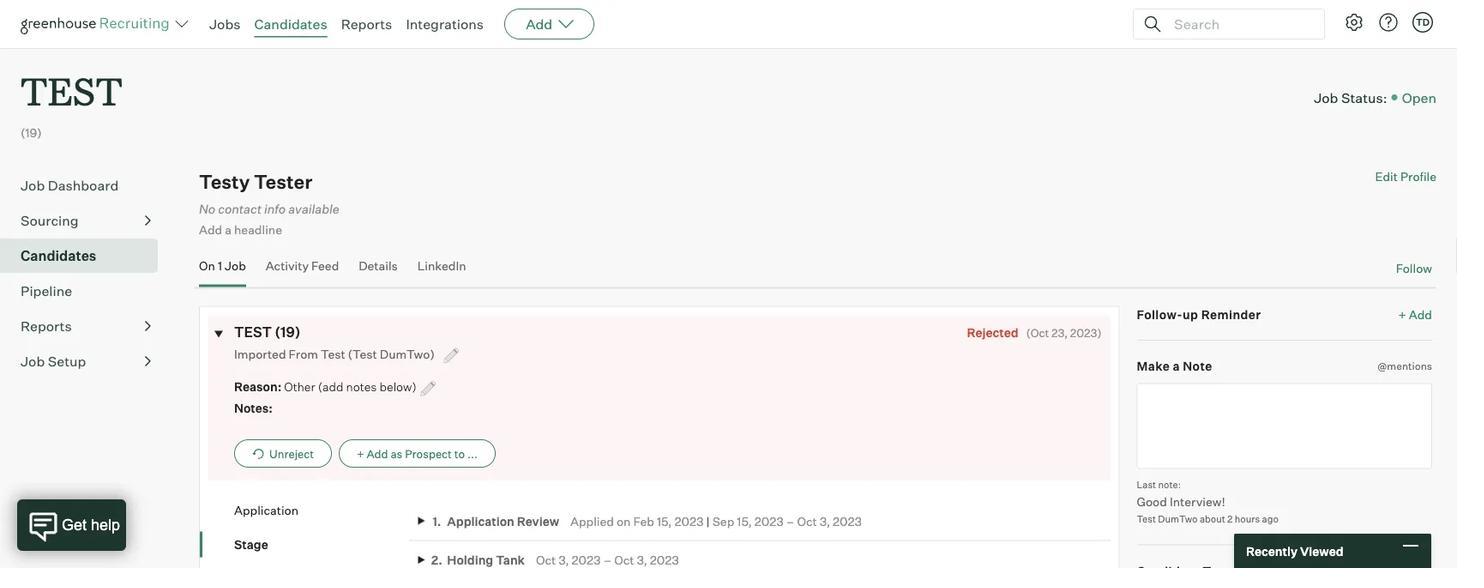 Task type: describe. For each thing, give the bounding box(es) containing it.
(oct
[[1027, 325, 1050, 339]]

1 vertical spatial reports
[[21, 318, 72, 335]]

a inside testy tester no contact info available add a headline
[[225, 222, 232, 237]]

+ add link
[[1399, 306, 1433, 322]]

2.
[[432, 552, 443, 567]]

add inside testy tester no contact info available add a headline
[[199, 222, 222, 237]]

available
[[289, 201, 340, 216]]

test for test (19)
[[234, 323, 272, 341]]

follow
[[1397, 261, 1433, 276]]

reason: other (add notes below)
[[234, 379, 417, 394]]

notes:
[[234, 401, 273, 416]]

ago
[[1263, 513, 1279, 525]]

job for job dashboard
[[21, 177, 45, 194]]

setup
[[48, 353, 86, 370]]

1. application review applied on  feb 15, 2023 | sep 15, 2023 – oct 3, 2023
[[433, 513, 862, 528]]

td button
[[1413, 12, 1434, 33]]

+ add
[[1399, 307, 1433, 322]]

integrations
[[406, 15, 484, 33]]

reason:
[[234, 379, 282, 394]]

1
[[218, 258, 222, 273]]

|
[[707, 513, 710, 528]]

job setup link
[[21, 351, 151, 372]]

make
[[1137, 359, 1171, 374]]

sep
[[713, 513, 735, 528]]

2. holding tank oct 3, 2023 – oct 3, 2023
[[432, 552, 679, 567]]

job for job status:
[[1315, 89, 1339, 106]]

1 horizontal spatial application
[[447, 513, 515, 528]]

1 vertical spatial a
[[1173, 359, 1181, 374]]

imported
[[234, 346, 286, 361]]

add inside popup button
[[526, 15, 553, 33]]

viewed
[[1301, 543, 1344, 558]]

details
[[359, 258, 398, 273]]

status:
[[1342, 89, 1388, 106]]

job right 1
[[225, 258, 246, 273]]

activity
[[266, 258, 309, 273]]

application link
[[234, 502, 410, 519]]

td button
[[1410, 9, 1437, 36]]

activity feed link
[[266, 258, 339, 283]]

2
[[1228, 513, 1233, 525]]

1 horizontal spatial 3,
[[637, 552, 648, 567]]

job dashboard
[[21, 177, 119, 194]]

headline
[[234, 222, 282, 237]]

application inside application link
[[234, 503, 299, 518]]

on 1 job link
[[199, 258, 246, 283]]

@mentions link
[[1378, 358, 1433, 374]]

0 horizontal spatial 3,
[[559, 552, 569, 567]]

2 horizontal spatial oct
[[798, 513, 817, 528]]

recently viewed
[[1247, 543, 1344, 558]]

td
[[1417, 16, 1431, 28]]

2023)
[[1071, 325, 1102, 339]]

+ for + add
[[1399, 307, 1407, 322]]

Search text field
[[1171, 12, 1310, 36]]

details link
[[359, 258, 398, 283]]

job setup
[[21, 353, 86, 370]]

linkedin link
[[418, 258, 467, 283]]

review
[[517, 513, 560, 528]]

1 horizontal spatial oct
[[615, 552, 634, 567]]

0 horizontal spatial oct
[[536, 552, 556, 567]]

(add
[[318, 379, 344, 394]]

0 vertical spatial reports link
[[341, 15, 392, 33]]

test (19)
[[234, 323, 301, 341]]

from
[[289, 346, 318, 361]]

make a note
[[1137, 359, 1213, 374]]

(test
[[348, 346, 377, 361]]

stage
[[234, 537, 268, 552]]

other
[[284, 379, 315, 394]]

0 horizontal spatial candidates
[[21, 247, 96, 264]]

sourcing link
[[21, 210, 151, 231]]

1 15, from the left
[[657, 513, 672, 528]]

1 vertical spatial reports link
[[21, 316, 151, 337]]

on
[[199, 258, 215, 273]]

linkedin
[[418, 258, 467, 273]]

pipeline link
[[21, 281, 151, 301]]

to
[[455, 446, 465, 460]]

0 vertical spatial candidates link
[[254, 15, 328, 33]]

edit profile link
[[1376, 169, 1437, 184]]

activity feed
[[266, 258, 339, 273]]

about
[[1200, 513, 1226, 525]]

1 horizontal spatial –
[[787, 513, 795, 528]]

add inside button
[[367, 446, 388, 460]]

contact
[[218, 201, 262, 216]]

jobs
[[209, 15, 241, 33]]

pipeline
[[21, 282, 72, 300]]

hours
[[1236, 513, 1261, 525]]

imported from test (test dumtwo)
[[234, 346, 438, 361]]

1.
[[433, 513, 441, 528]]

testy tester no contact info available add a headline
[[199, 170, 340, 237]]

edit profile
[[1376, 169, 1437, 184]]

job dashboard link
[[21, 175, 151, 196]]

greenhouse recruiting image
[[21, 14, 175, 34]]

test link
[[21, 48, 123, 119]]

note:
[[1159, 479, 1182, 490]]

23,
[[1052, 325, 1068, 339]]

dumtwo
[[1159, 513, 1198, 525]]

test for test
[[21, 65, 123, 116]]

tester
[[254, 170, 313, 194]]

dashboard
[[48, 177, 119, 194]]

stage link
[[234, 536, 410, 552]]

testy
[[199, 170, 250, 194]]



Task type: locate. For each thing, give the bounding box(es) containing it.
+ left "as"
[[357, 446, 364, 460]]

@mentions
[[1378, 359, 1433, 372]]

a
[[225, 222, 232, 237], [1173, 359, 1181, 374]]

follow link
[[1397, 260, 1433, 277]]

1 vertical spatial –
[[604, 552, 612, 567]]

candidates link right the 'jobs' link
[[254, 15, 328, 33]]

reports link down "pipeline" link
[[21, 316, 151, 337]]

1 vertical spatial (19)
[[275, 323, 301, 341]]

job status:
[[1315, 89, 1388, 106]]

0 vertical spatial (19)
[[21, 125, 42, 140]]

oct right sep
[[798, 513, 817, 528]]

+ add as prospect to ...
[[357, 446, 478, 460]]

feed
[[312, 258, 339, 273]]

dumtwo)
[[380, 346, 435, 361]]

1 horizontal spatial reports link
[[341, 15, 392, 33]]

follow-up reminder
[[1137, 307, 1262, 322]]

reports down pipeline
[[21, 318, 72, 335]]

0 horizontal spatial +
[[357, 446, 364, 460]]

test inside last note: good interview! test dumtwo               about 2 hours               ago
[[1137, 513, 1157, 525]]

1 horizontal spatial candidates
[[254, 15, 328, 33]]

(19) up from
[[275, 323, 301, 341]]

0 horizontal spatial reports
[[21, 318, 72, 335]]

0 vertical spatial candidates
[[254, 15, 328, 33]]

below)
[[380, 379, 417, 394]]

15, right feb
[[657, 513, 672, 528]]

0 vertical spatial test
[[21, 65, 123, 116]]

0 vertical spatial test
[[321, 346, 345, 361]]

edit
[[1376, 169, 1399, 184]]

1 vertical spatial test
[[1137, 513, 1157, 525]]

– down applied on the bottom of the page
[[604, 552, 612, 567]]

–
[[787, 513, 795, 528], [604, 552, 612, 567]]

as
[[391, 446, 403, 460]]

test
[[21, 65, 123, 116], [234, 323, 272, 341]]

tank
[[496, 552, 525, 567]]

0 horizontal spatial test
[[321, 346, 345, 361]]

1 vertical spatial candidates link
[[21, 246, 151, 266]]

add button
[[505, 9, 595, 39]]

0 horizontal spatial candidates link
[[21, 246, 151, 266]]

candidates link
[[254, 15, 328, 33], [21, 246, 151, 266]]

oct right tank
[[536, 552, 556, 567]]

1 vertical spatial test
[[234, 323, 272, 341]]

+ for + add as prospect to ...
[[357, 446, 364, 460]]

test left "(test"
[[321, 346, 345, 361]]

2023
[[675, 513, 704, 528], [755, 513, 784, 528], [833, 513, 862, 528], [572, 552, 601, 567], [650, 552, 679, 567]]

notes
[[346, 379, 377, 394]]

15,
[[657, 513, 672, 528], [737, 513, 752, 528]]

feb
[[634, 513, 655, 528]]

+
[[1399, 307, 1407, 322], [357, 446, 364, 460]]

1 horizontal spatial reports
[[341, 15, 392, 33]]

open
[[1403, 89, 1437, 106]]

configure image
[[1345, 12, 1365, 33]]

reports link
[[341, 15, 392, 33], [21, 316, 151, 337]]

last
[[1137, 479, 1157, 490]]

1 horizontal spatial 15,
[[737, 513, 752, 528]]

1 vertical spatial +
[[357, 446, 364, 460]]

0 horizontal spatial reports link
[[21, 316, 151, 337]]

+ down follow
[[1399, 307, 1407, 322]]

rejected (oct 23, 2023)
[[968, 325, 1102, 340]]

sourcing
[[21, 212, 79, 229]]

info
[[264, 201, 286, 216]]

1 horizontal spatial candidates link
[[254, 15, 328, 33]]

...
[[468, 446, 478, 460]]

0 vertical spatial a
[[225, 222, 232, 237]]

(19) down test link
[[21, 125, 42, 140]]

rejected
[[968, 325, 1019, 340]]

unreject button
[[234, 439, 332, 468]]

1 horizontal spatial a
[[1173, 359, 1181, 374]]

15, right sep
[[737, 513, 752, 528]]

0 vertical spatial reports
[[341, 15, 392, 33]]

2 horizontal spatial 3,
[[820, 513, 831, 528]]

1 horizontal spatial test
[[234, 323, 272, 341]]

candidates
[[254, 15, 328, 33], [21, 247, 96, 264]]

prospect
[[405, 446, 452, 460]]

0 horizontal spatial –
[[604, 552, 612, 567]]

0 horizontal spatial a
[[225, 222, 232, 237]]

0 horizontal spatial test
[[21, 65, 123, 116]]

1 horizontal spatial test
[[1137, 513, 1157, 525]]

reminder
[[1202, 307, 1262, 322]]

reports link left integrations
[[341, 15, 392, 33]]

0 vertical spatial –
[[787, 513, 795, 528]]

on 1 job
[[199, 258, 246, 273]]

job left setup
[[21, 353, 45, 370]]

up
[[1183, 307, 1199, 322]]

add
[[526, 15, 553, 33], [199, 222, 222, 237], [1410, 307, 1433, 322], [367, 446, 388, 460]]

1 horizontal spatial +
[[1399, 307, 1407, 322]]

applied
[[571, 513, 614, 528]]

a down contact
[[225, 222, 232, 237]]

no
[[199, 201, 216, 216]]

interview!
[[1170, 494, 1226, 509]]

test up imported
[[234, 323, 272, 341]]

2 15, from the left
[[737, 513, 752, 528]]

application up the holding
[[447, 513, 515, 528]]

3,
[[820, 513, 831, 528], [559, 552, 569, 567], [637, 552, 648, 567]]

candidates right the 'jobs' link
[[254, 15, 328, 33]]

a left note
[[1173, 359, 1181, 374]]

job up sourcing
[[21, 177, 45, 194]]

profile
[[1401, 169, 1437, 184]]

+ add as prospect to ... button
[[339, 439, 496, 468]]

+ inside button
[[357, 446, 364, 460]]

candidates link up "pipeline" link
[[21, 246, 151, 266]]

0 horizontal spatial application
[[234, 503, 299, 518]]

1 vertical spatial candidates
[[21, 247, 96, 264]]

candidates down sourcing
[[21, 247, 96, 264]]

0 horizontal spatial 15,
[[657, 513, 672, 528]]

oct down on
[[615, 552, 634, 567]]

0 horizontal spatial (19)
[[21, 125, 42, 140]]

recently
[[1247, 543, 1298, 558]]

unreject
[[269, 446, 314, 460]]

job left status:
[[1315, 89, 1339, 106]]

– right sep
[[787, 513, 795, 528]]

1 horizontal spatial (19)
[[275, 323, 301, 341]]

None text field
[[1137, 383, 1433, 469]]

job
[[1315, 89, 1339, 106], [21, 177, 45, 194], [225, 258, 246, 273], [21, 353, 45, 370]]

good
[[1137, 494, 1168, 509]]

integrations link
[[406, 15, 484, 33]]

test down greenhouse recruiting image
[[21, 65, 123, 116]]

0 vertical spatial +
[[1399, 307, 1407, 322]]

last note: good interview! test dumtwo               about 2 hours               ago
[[1137, 479, 1279, 525]]

test down good
[[1137, 513, 1157, 525]]

note
[[1184, 359, 1213, 374]]

application up stage
[[234, 503, 299, 518]]

job for job setup
[[21, 353, 45, 370]]

holding
[[447, 552, 494, 567]]

(19)
[[21, 125, 42, 140], [275, 323, 301, 341]]

reports left integrations
[[341, 15, 392, 33]]



Task type: vqa. For each thing, say whether or not it's contained in the screenshot.
performance.
no



